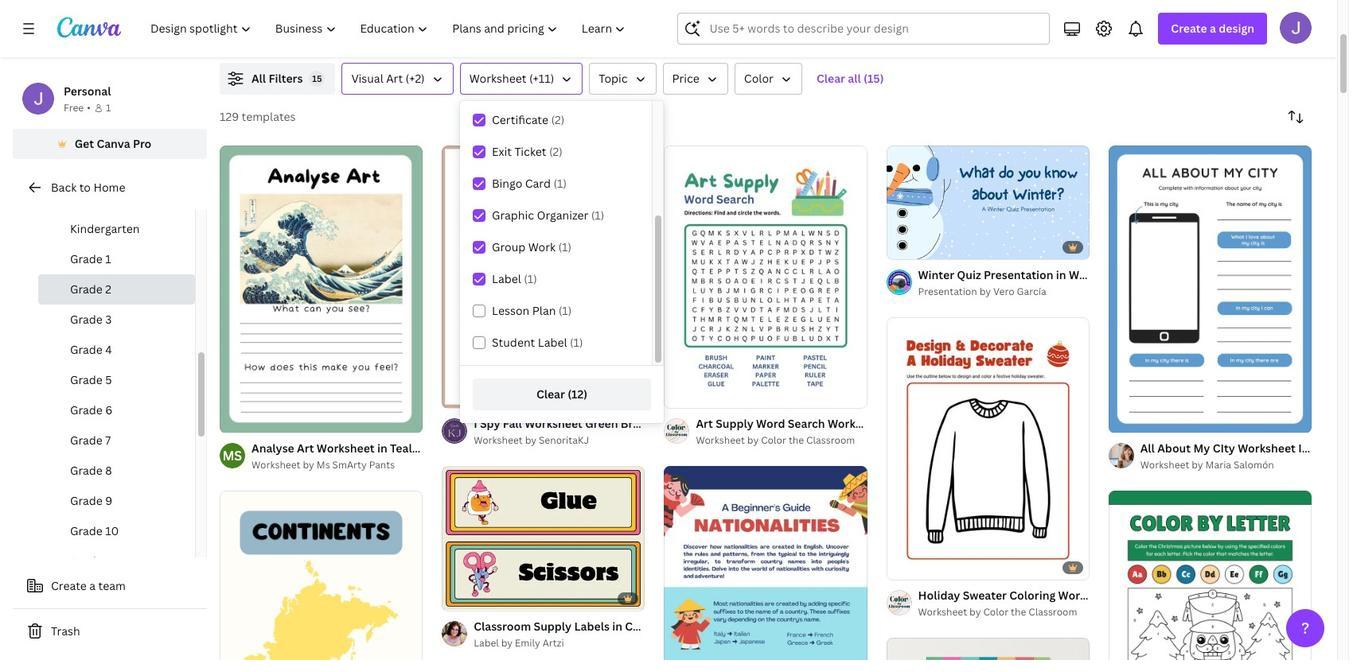 Task type: locate. For each thing, give the bounding box(es) containing it.
grade 4
[[70, 342, 112, 358]]

clear (12) button
[[473, 379, 651, 411]]

0 vertical spatial a
[[1210, 21, 1217, 36]]

1 vertical spatial create
[[51, 579, 87, 594]]

0 vertical spatial 2
[[105, 282, 112, 297]]

i spy fall worksheet green brown link
[[474, 416, 656, 433]]

graphic
[[492, 208, 534, 223]]

art inside button
[[386, 71, 403, 86]]

1 horizontal spatial worksheet by color the classroom
[[919, 606, 1078, 620]]

1 vertical spatial 4
[[471, 592, 476, 604]]

(+2)
[[406, 71, 425, 86]]

129 templates
[[220, 109, 296, 124]]

create down grade 11
[[51, 579, 87, 594]]

a for team
[[89, 579, 96, 594]]

grade down grade 3
[[70, 342, 103, 358]]

create a design
[[1172, 21, 1255, 36]]

a
[[1210, 21, 1217, 36], [89, 579, 96, 594]]

1 horizontal spatial presentation
[[984, 267, 1054, 283]]

(1) for work
[[559, 240, 572, 255]]

0 vertical spatial style
[[1215, 267, 1243, 283]]

7 grade from the top
[[70, 433, 103, 448]]

1 of 20
[[898, 240, 927, 252]]

all left the filters
[[252, 71, 266, 86]]

ticket
[[515, 144, 547, 159]]

0 vertical spatial white
[[1069, 267, 1101, 283]]

a
[[1346, 441, 1350, 456]]

in inside winter quiz presentation in white and blue illustrative style presentation by vero garcía
[[1057, 267, 1067, 283]]

(1) right plan
[[559, 303, 572, 319]]

in left and
[[1057, 267, 1067, 283]]

1 vertical spatial presentation
[[919, 285, 978, 299]]

0 horizontal spatial style
[[474, 441, 501, 456]]

0 horizontal spatial blue
[[415, 441, 439, 456]]

3
[[105, 312, 112, 327]]

by inside winter quiz presentation in white and blue illustrative style presentation by vero garcía
[[980, 285, 991, 299]]

3 grade from the top
[[70, 312, 103, 327]]

create a team
[[51, 579, 126, 594]]

style inside winter quiz presentation in white and blue illustrative style presentation by vero garcía
[[1215, 267, 1243, 283]]

style inside classroom supply labels in colorful retro  style label by emily artzi
[[705, 619, 733, 634]]

1 horizontal spatial white
[[1312, 441, 1344, 456]]

1 horizontal spatial 4
[[471, 592, 476, 604]]

emily
[[515, 637, 541, 650]]

grade for grade 3
[[70, 312, 103, 327]]

1 vertical spatial all
[[1141, 441, 1155, 456]]

None search field
[[678, 13, 1051, 45]]

all about my city worksheet in white and blue simple style image
[[1109, 146, 1312, 433]]

8 grade from the top
[[70, 463, 103, 479]]

8
[[105, 463, 112, 479]]

0 horizontal spatial all
[[252, 71, 266, 86]]

grade for grade 11
[[70, 554, 103, 569]]

worksheet by senoritakj link
[[474, 433, 645, 449]]

worksheet (+11)
[[470, 71, 554, 86]]

in
[[1057, 267, 1067, 283], [377, 441, 388, 456], [612, 619, 623, 634]]

graphic organizer (1)
[[492, 208, 605, 223]]

by
[[980, 285, 991, 299], [525, 434, 537, 448], [748, 434, 759, 448], [303, 459, 314, 472], [1192, 459, 1204, 472], [970, 606, 981, 620], [501, 637, 513, 650]]

0 vertical spatial worksheet by color the classroom
[[696, 434, 855, 448]]

of for winter quiz presentation in white and blue illustrative style
[[905, 240, 913, 252]]

1 vertical spatial 2
[[249, 414, 253, 426]]

label down group
[[492, 272, 521, 287]]

clear (12)
[[537, 387, 588, 402]]

all left about
[[1141, 441, 1155, 456]]

retro
[[672, 619, 702, 634]]

ms smarty pants element
[[220, 444, 245, 469]]

label inside classroom supply labels in colorful retro  style label by emily artzi
[[474, 637, 499, 650]]

worksheet by color the classroom link
[[696, 433, 868, 449], [919, 605, 1090, 621]]

15
[[312, 72, 322, 84]]

1 vertical spatial color
[[761, 434, 787, 448]]

a for design
[[1210, 21, 1217, 36]]

1 horizontal spatial worksheet by color the classroom link
[[919, 605, 1090, 621]]

style inside analyse art worksheet in teal blue basic style worksheet by ms smarty pants
[[474, 441, 501, 456]]

blue inside winter quiz presentation in white and blue illustrative style presentation by vero garcía
[[1127, 267, 1151, 283]]

nationalities infographic in white blue cute fun style image
[[664, 467, 868, 661]]

grade for grade 6
[[70, 403, 103, 418]]

0 vertical spatial 4
[[105, 342, 112, 358]]

fall
[[503, 417, 522, 432]]

1 horizontal spatial a
[[1210, 21, 1217, 36]]

1 horizontal spatial art
[[386, 71, 403, 86]]

grade left 7
[[70, 433, 103, 448]]

0 horizontal spatial clear
[[537, 387, 565, 402]]

personal
[[64, 84, 111, 99]]

4 grade from the top
[[70, 342, 103, 358]]

2 inside 'link'
[[249, 414, 253, 426]]

clear left (12)
[[537, 387, 565, 402]]

0 horizontal spatial worksheet by color the classroom
[[696, 434, 855, 448]]

color
[[744, 71, 774, 86], [761, 434, 787, 448], [984, 606, 1009, 620]]

6 grade from the top
[[70, 403, 103, 418]]

Search search field
[[710, 14, 1040, 44]]

0 horizontal spatial 2
[[105, 282, 112, 297]]

of inside "link"
[[460, 592, 469, 604]]

grade up create a team on the bottom left of page
[[70, 554, 103, 569]]

templates
[[242, 109, 296, 124]]

0 horizontal spatial a
[[89, 579, 96, 594]]

grade 4 link
[[38, 335, 195, 365]]

all
[[848, 71, 861, 86]]

(1) right card
[[554, 176, 567, 191]]

label left emily
[[474, 637, 499, 650]]

clear left the all
[[817, 71, 846, 86]]

2 vertical spatial label
[[474, 637, 499, 650]]

•
[[87, 101, 91, 115]]

(2)
[[551, 112, 565, 127], [549, 144, 563, 159]]

label down plan
[[538, 335, 567, 350]]

2 horizontal spatial of
[[905, 240, 913, 252]]

in inside analyse art worksheet in teal blue basic style worksheet by ms smarty pants
[[377, 441, 388, 456]]

worksheet
[[470, 71, 527, 86], [525, 417, 583, 432], [474, 434, 523, 448], [696, 434, 745, 448], [317, 441, 375, 456], [1238, 441, 1296, 456], [252, 459, 301, 472], [1141, 459, 1190, 472], [919, 606, 968, 620]]

grade 11 link
[[38, 547, 195, 577]]

art
[[386, 71, 403, 86], [297, 441, 314, 456]]

label (1)
[[492, 272, 537, 287]]

1 vertical spatial white
[[1312, 441, 1344, 456]]

create left design
[[1172, 21, 1208, 36]]

0 horizontal spatial create
[[51, 579, 87, 594]]

winter quiz presentation in white and blue illustrative style image
[[887, 145, 1090, 260]]

all inside all about my city worksheet in white a worksheet by maria salomón
[[1141, 441, 1155, 456]]

labels
[[575, 619, 610, 634]]

2 horizontal spatial classroom
[[1029, 606, 1078, 620]]

organizer
[[537, 208, 589, 223]]

winter
[[919, 267, 955, 283]]

presentation by vero garcía link
[[919, 284, 1090, 300]]

i spy fall worksheet green brown worksheet by senoritakj
[[474, 417, 656, 448]]

0 vertical spatial art
[[386, 71, 403, 86]]

1 inside "link"
[[453, 592, 458, 604]]

art for analyse
[[297, 441, 314, 456]]

2 up 3
[[105, 282, 112, 297]]

classroom
[[807, 434, 855, 448], [1029, 606, 1078, 620], [474, 619, 531, 634]]

white left a
[[1312, 441, 1344, 456]]

0 vertical spatial blue
[[1127, 267, 1151, 283]]

all
[[252, 71, 266, 86], [1141, 441, 1155, 456]]

price button
[[663, 63, 728, 95]]

grade left 8
[[70, 463, 103, 479]]

a inside dropdown button
[[1210, 21, 1217, 36]]

classroom supply labels in colorful retro  style link
[[474, 618, 733, 636]]

grade for grade 5
[[70, 373, 103, 388]]

1 vertical spatial style
[[474, 441, 501, 456]]

1 horizontal spatial style
[[705, 619, 733, 634]]

1 vertical spatial in
[[377, 441, 388, 456]]

0 vertical spatial in
[[1057, 267, 1067, 283]]

(2) right "certificate"
[[551, 112, 565, 127]]

create inside dropdown button
[[1172, 21, 1208, 36]]

1 of 20 link
[[887, 145, 1090, 260]]

grade up "grade 2"
[[70, 252, 103, 267]]

1 vertical spatial worksheet by color the classroom
[[919, 606, 1078, 620]]

in right the labels
[[612, 619, 623, 634]]

(1) for organizer
[[591, 208, 605, 223]]

0 horizontal spatial white
[[1069, 267, 1101, 283]]

2 vertical spatial in
[[612, 619, 623, 634]]

0 horizontal spatial art
[[297, 441, 314, 456]]

(1) right the organizer
[[591, 208, 605, 223]]

grade left 3
[[70, 312, 103, 327]]

(1) up (12)
[[570, 335, 583, 350]]

in inside classroom supply labels in colorful retro  style label by emily artzi
[[612, 619, 623, 634]]

all for all filters
[[252, 71, 266, 86]]

in
[[1299, 441, 1309, 456]]

classroom supply labels in colorful retro  style image
[[442, 467, 645, 611]]

(2) right ticket
[[549, 144, 563, 159]]

presentation
[[984, 267, 1054, 283], [919, 285, 978, 299]]

back to home
[[51, 180, 125, 195]]

art left (+2)
[[386, 71, 403, 86]]

5 grade from the top
[[70, 373, 103, 388]]

in up pants
[[377, 441, 388, 456]]

in for white
[[1057, 267, 1067, 283]]

2 horizontal spatial style
[[1215, 267, 1243, 283]]

grade left 10
[[70, 524, 103, 539]]

1 horizontal spatial all
[[1141, 441, 1155, 456]]

style right retro
[[705, 619, 733, 634]]

a left team
[[89, 579, 96, 594]]

artzi
[[543, 637, 564, 650]]

classroom supply labels in colorful retro  style label by emily artzi
[[474, 619, 733, 650]]

1 vertical spatial blue
[[415, 441, 439, 456]]

vero
[[994, 285, 1015, 299]]

color button
[[735, 63, 803, 95]]

group
[[492, 240, 526, 255]]

1 vertical spatial a
[[89, 579, 96, 594]]

11
[[105, 554, 117, 569]]

of inside 'link'
[[238, 414, 246, 426]]

grade for grade 9
[[70, 494, 103, 509]]

10
[[105, 524, 119, 539]]

0 vertical spatial create
[[1172, 21, 1208, 36]]

salomón
[[1234, 459, 1275, 472]]

4
[[105, 342, 112, 358], [471, 592, 476, 604]]

(1) right work
[[559, 240, 572, 255]]

brown
[[621, 417, 656, 432]]

a left design
[[1210, 21, 1217, 36]]

1 grade from the top
[[70, 252, 103, 267]]

2 horizontal spatial in
[[1057, 267, 1067, 283]]

presentation down winter
[[919, 285, 978, 299]]

9 grade from the top
[[70, 494, 103, 509]]

1 vertical spatial clear
[[537, 387, 565, 402]]

1 horizontal spatial of
[[460, 592, 469, 604]]

grade 6
[[70, 403, 113, 418]]

grade left 9
[[70, 494, 103, 509]]

topic button
[[589, 63, 657, 95]]

1 vertical spatial worksheet by color the classroom link
[[919, 605, 1090, 621]]

11 grade from the top
[[70, 554, 103, 569]]

1 vertical spatial of
[[238, 414, 246, 426]]

art right analyse
[[297, 441, 314, 456]]

4 inside 1 of 4 "link"
[[471, 592, 476, 604]]

0 vertical spatial of
[[905, 240, 913, 252]]

blue right teal
[[415, 441, 439, 456]]

2 grade from the top
[[70, 282, 103, 297]]

0 vertical spatial clear
[[817, 71, 846, 86]]

presentation up garcía
[[984, 267, 1054, 283]]

1 horizontal spatial in
[[612, 619, 623, 634]]

bingo card (1)
[[492, 176, 567, 191]]

1 horizontal spatial the
[[1011, 606, 1027, 620]]

(1)
[[554, 176, 567, 191], [591, 208, 605, 223], [559, 240, 572, 255], [524, 272, 537, 287], [559, 303, 572, 319], [570, 335, 583, 350]]

2 vertical spatial of
[[460, 592, 469, 604]]

white
[[1069, 267, 1101, 283], [1312, 441, 1344, 456]]

about
[[1158, 441, 1191, 456]]

10 grade from the top
[[70, 524, 103, 539]]

create
[[1172, 21, 1208, 36], [51, 579, 87, 594]]

lesson plan (1)
[[492, 303, 572, 319]]

grade left 5
[[70, 373, 103, 388]]

1 horizontal spatial clear
[[817, 71, 846, 86]]

worksheet by color the classroom
[[696, 434, 855, 448], [919, 606, 1078, 620]]

0 horizontal spatial classroom
[[474, 619, 531, 634]]

0 horizontal spatial 4
[[105, 342, 112, 358]]

maria
[[1206, 459, 1232, 472]]

white left and
[[1069, 267, 1101, 283]]

analyse art worksheet in teal blue basic style image
[[220, 146, 423, 433]]

1 vertical spatial art
[[297, 441, 314, 456]]

worksheet inside button
[[470, 71, 527, 86]]

0 vertical spatial presentation
[[984, 267, 1054, 283]]

Sort by button
[[1280, 101, 1312, 133]]

grade
[[70, 252, 103, 267], [70, 282, 103, 297], [70, 312, 103, 327], [70, 342, 103, 358], [70, 373, 103, 388], [70, 403, 103, 418], [70, 433, 103, 448], [70, 463, 103, 479], [70, 494, 103, 509], [70, 524, 103, 539], [70, 554, 103, 569]]

art supply word search worksheet in red green illustrated style image
[[664, 146, 868, 409]]

1 for analyse art worksheet in teal blue basic style
[[231, 414, 236, 426]]

grade left 6
[[70, 403, 103, 418]]

blue right and
[[1127, 267, 1151, 283]]

1 horizontal spatial create
[[1172, 21, 1208, 36]]

2 up analyse
[[249, 414, 253, 426]]

2 vertical spatial color
[[984, 606, 1009, 620]]

art inside analyse art worksheet in teal blue basic style worksheet by ms smarty pants
[[297, 441, 314, 456]]

style down spy
[[474, 441, 501, 456]]

a inside button
[[89, 579, 96, 594]]

15 filter options selected element
[[309, 71, 325, 87]]

0 horizontal spatial of
[[238, 414, 246, 426]]

0 vertical spatial the
[[789, 434, 804, 448]]

all about my city worksheet in white a link
[[1141, 440, 1350, 458]]

grade down "grade 1"
[[70, 282, 103, 297]]

0 horizontal spatial worksheet by color the classroom link
[[696, 433, 868, 449]]

0 horizontal spatial in
[[377, 441, 388, 456]]

grade 7 link
[[38, 426, 195, 456]]

1 horizontal spatial blue
[[1127, 267, 1151, 283]]

style right the illustrative at the top of page
[[1215, 267, 1243, 283]]

0 horizontal spatial presentation
[[919, 285, 978, 299]]

1 vertical spatial the
[[1011, 606, 1027, 620]]

create for create a design
[[1172, 21, 1208, 36]]

create inside button
[[51, 579, 87, 594]]

1 horizontal spatial 2
[[249, 414, 253, 426]]

0 vertical spatial color
[[744, 71, 774, 86]]

2 vertical spatial style
[[705, 619, 733, 634]]

0 vertical spatial all
[[252, 71, 266, 86]]



Task type: describe. For each thing, give the bounding box(es) containing it.
and
[[1104, 267, 1124, 283]]

0 horizontal spatial the
[[789, 434, 804, 448]]

color for worksheet by color the classroom link to the bottom
[[984, 606, 1009, 620]]

visual art (+2) button
[[342, 63, 454, 95]]

visual
[[352, 71, 384, 86]]

clear for clear all (15)
[[817, 71, 846, 86]]

1 horizontal spatial classroom
[[807, 434, 855, 448]]

all for all about my city worksheet in white a worksheet by maria salomón
[[1141, 441, 1155, 456]]

quiz
[[957, 267, 981, 283]]

i
[[474, 417, 477, 432]]

design
[[1219, 21, 1255, 36]]

work
[[528, 240, 556, 255]]

grade for grade 2
[[70, 282, 103, 297]]

analyse art worksheet in teal blue basic style link
[[252, 440, 501, 458]]

certificate
[[492, 112, 549, 127]]

green
[[585, 417, 618, 432]]

white inside all about my city worksheet in white a worksheet by maria salomón
[[1312, 441, 1344, 456]]

school
[[92, 191, 128, 206]]

create for create a team
[[51, 579, 87, 594]]

classroom inside classroom supply labels in colorful retro  style label by emily artzi
[[474, 619, 531, 634]]

exit ticket (2)
[[492, 144, 563, 159]]

teal
[[390, 441, 412, 456]]

spy
[[480, 417, 500, 432]]

(12)
[[568, 387, 588, 402]]

1 of 2 link
[[220, 146, 423, 433]]

senoritakj
[[539, 434, 589, 448]]

grade for grade 4
[[70, 342, 103, 358]]

back to home link
[[13, 172, 207, 204]]

0 vertical spatial worksheet by color the classroom link
[[696, 433, 868, 449]]

get
[[75, 136, 94, 151]]

1 for winter quiz presentation in white and blue illustrative style
[[898, 240, 903, 252]]

(1) for card
[[554, 176, 567, 191]]

card
[[525, 176, 551, 191]]

worksheet by maria salomón link
[[1141, 458, 1312, 474]]

analyse art worksheet in teal blue basic style worksheet by ms smarty pants
[[252, 441, 501, 472]]

blue inside analyse art worksheet in teal blue basic style worksheet by ms smarty pants
[[415, 441, 439, 456]]

grade 1 link
[[38, 244, 195, 275]]

in for colorful
[[612, 619, 623, 634]]

pre-school
[[70, 191, 128, 206]]

topic
[[599, 71, 628, 86]]

lesson
[[492, 303, 530, 319]]

kindergarten
[[70, 221, 140, 236]]

bingo
[[492, 176, 523, 191]]

ms smarty pants image
[[220, 444, 245, 469]]

art for visual
[[386, 71, 403, 86]]

1 vertical spatial (2)
[[549, 144, 563, 159]]

i spy fall worksheet green brown image
[[442, 146, 645, 409]]

4 inside grade 4 link
[[105, 342, 112, 358]]

1 of 2
[[231, 414, 253, 426]]

holiday sweater coloring worksheet in colorful illustrated style image
[[887, 318, 1090, 581]]

free •
[[64, 101, 91, 115]]

grade 7
[[70, 433, 111, 448]]

9
[[105, 494, 113, 509]]

in for teal
[[377, 441, 388, 456]]

grade 3 link
[[38, 305, 195, 335]]

get canva pro button
[[13, 129, 207, 159]]

my
[[1194, 441, 1211, 456]]

grade 1
[[70, 252, 111, 267]]

pre-school link
[[38, 184, 195, 214]]

grade for grade 7
[[70, 433, 103, 448]]

clear for clear (12)
[[537, 387, 565, 402]]

canva
[[97, 136, 130, 151]]

grade 9
[[70, 494, 113, 509]]

to
[[79, 180, 91, 195]]

ms
[[317, 459, 330, 472]]

grade 10
[[70, 524, 119, 539]]

(1) for plan
[[559, 303, 572, 319]]

illustrative
[[1154, 267, 1213, 283]]

worksheet (+11) button
[[460, 63, 583, 95]]

top level navigation element
[[140, 13, 640, 45]]

1 vertical spatial label
[[538, 335, 567, 350]]

0 vertical spatial (2)
[[551, 112, 565, 127]]

grade for grade 8
[[70, 463, 103, 479]]

(1) for label
[[570, 335, 583, 350]]

group work (1)
[[492, 240, 572, 255]]

of for classroom supply labels in colorful retro  style
[[460, 592, 469, 604]]

1 for classroom supply labels in colorful retro  style
[[453, 592, 458, 604]]

city
[[1213, 441, 1236, 456]]

supply
[[534, 619, 572, 634]]

of for analyse art worksheet in teal blue basic style
[[238, 414, 246, 426]]

get canva pro
[[75, 136, 152, 151]]

1 of 4 link
[[442, 467, 645, 611]]

create a design button
[[1159, 13, 1268, 45]]

clear all (15)
[[817, 71, 884, 86]]

growth mindset education poster in colorful graphic style image
[[887, 639, 1090, 661]]

exit
[[492, 144, 512, 159]]

continents world asia document in yellow blue white illustrative style image
[[220, 491, 423, 661]]

create a team button
[[13, 571, 207, 603]]

color inside button
[[744, 71, 774, 86]]

by inside analyse art worksheet in teal blue basic style worksheet by ms smarty pants
[[303, 459, 314, 472]]

christmas coloring page activity worksheet in green and white festive and lined style image
[[1109, 491, 1312, 661]]

colorful
[[625, 619, 670, 634]]

grade for grade 1
[[70, 252, 103, 267]]

clear all (15) button
[[809, 63, 892, 95]]

garcía
[[1017, 285, 1047, 299]]

all filters
[[252, 71, 303, 86]]

grade 11
[[70, 554, 117, 569]]

by inside i spy fall worksheet green brown worksheet by senoritakj
[[525, 434, 537, 448]]

color for top worksheet by color the classroom link
[[761, 434, 787, 448]]

smarty
[[333, 459, 367, 472]]

winter quiz presentation in white and blue illustrative style presentation by vero garcía
[[919, 267, 1243, 299]]

5
[[105, 373, 112, 388]]

grade for grade 10
[[70, 524, 103, 539]]

by inside classroom supply labels in colorful retro  style label by emily artzi
[[501, 637, 513, 650]]

0 vertical spatial label
[[492, 272, 521, 287]]

certificate (2)
[[492, 112, 565, 127]]

20
[[916, 240, 927, 252]]

grade 10 link
[[38, 517, 195, 547]]

(1) down group work (1)
[[524, 272, 537, 287]]

grade 8 link
[[38, 456, 195, 487]]

pro
[[133, 136, 152, 151]]

grade 8
[[70, 463, 112, 479]]

grade 5
[[70, 373, 112, 388]]

grade 9 link
[[38, 487, 195, 517]]

kindergarten link
[[38, 214, 195, 244]]

worksheet by ms smarty pants link
[[252, 458, 423, 474]]

1 of 4
[[453, 592, 476, 604]]

pants
[[369, 459, 395, 472]]

6
[[105, 403, 113, 418]]

by inside all about my city worksheet in white a worksheet by maria salomón
[[1192, 459, 1204, 472]]

visual art (+2)
[[352, 71, 425, 86]]

white inside winter quiz presentation in white and blue illustrative style presentation by vero garcía
[[1069, 267, 1101, 283]]

jacob simon image
[[1280, 12, 1312, 44]]

(+11)
[[529, 71, 554, 86]]

(15)
[[864, 71, 884, 86]]

pre-
[[70, 191, 92, 206]]



Task type: vqa. For each thing, say whether or not it's contained in the screenshot.
all
yes



